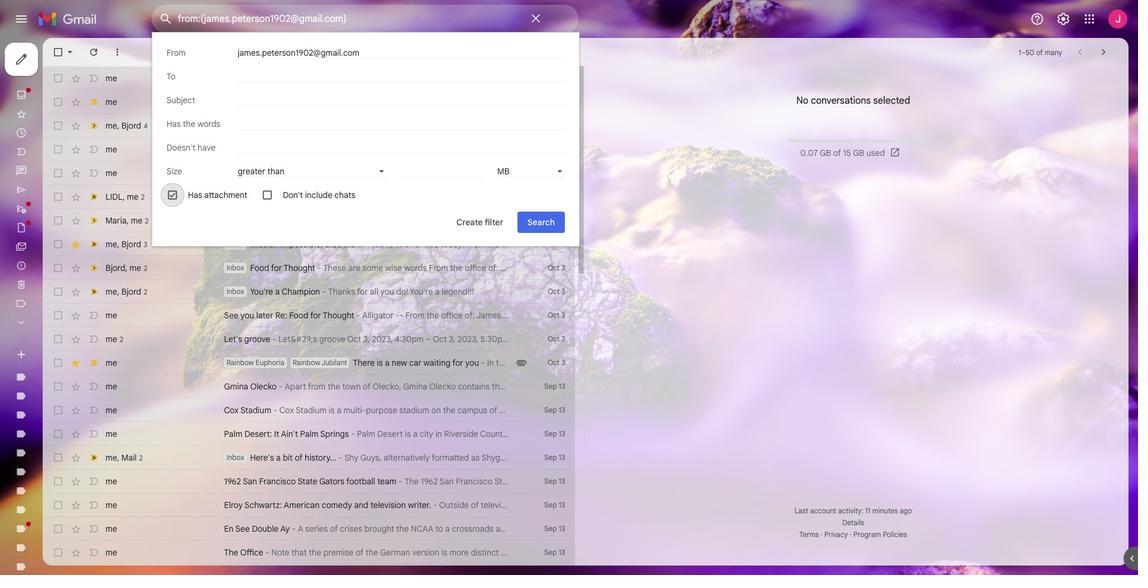 Task type: locate. For each thing, give the bounding box(es) containing it.
3 oct 3 from the top
[[548, 287, 565, 296]]

1 vertical spatial the
[[224, 547, 238, 558]]

create filter link
[[447, 212, 513, 233]]

, for food for thought
[[125, 262, 127, 273]]

0 vertical spatial the
[[328, 97, 342, 107]]

2 row from the top
[[43, 90, 575, 114]]

13 for gmina olecko -
[[559, 382, 565, 391]]

2023,
[[372, 334, 393, 344], [458, 334, 478, 344]]

sep for gmina olecko -
[[544, 382, 557, 391]]

7 sep 13 from the top
[[544, 524, 565, 533]]

, up the me , bjord 2
[[125, 262, 127, 273]]

3 inside me , bjord 3
[[144, 240, 147, 249]]

1 horizontal spatial from
[[405, 310, 425, 321]]

maria , me 2
[[106, 215, 149, 226]]

for down champion
[[310, 310, 321, 321]]

19 row from the top
[[43, 493, 575, 517]]

3 inbox from the top
[[226, 263, 244, 272]]

Search mail text field
[[178, 13, 522, 25]]

oct 3 for there is a new car waiting for you -
[[548, 358, 565, 367]]

0 horizontal spatial 2023,
[[372, 334, 393, 344]]

the right sunday:
[[328, 97, 342, 107]]

1 horizontal spatial ·
[[850, 530, 852, 539]]

6 row from the top
[[43, 185, 575, 209]]

the left the words
[[183, 119, 195, 129]]

, down the bjord , me 2
[[117, 286, 119, 297]]

rainbow down let&#39;s
[[293, 358, 320, 367]]

· down details
[[850, 530, 852, 539]]

here's
[[250, 452, 274, 463]]

oct left '5'
[[548, 74, 559, 82]]

5 inbox from the top
[[226, 453, 244, 462]]

impossible:
[[281, 239, 323, 250]]

3, down office at bottom left
[[449, 334, 455, 344]]

3, up 'there'
[[363, 334, 370, 344]]

cox
[[224, 405, 239, 416]]

team
[[377, 476, 396, 487]]

later
[[256, 310, 273, 321]]

2 down the me , bjord 2
[[120, 335, 123, 344]]

for left the all
[[357, 286, 368, 297]]

1 oct 3 from the top
[[548, 239, 565, 248]]

wolves inside the sleepy wolves this sunday: the wolves are out! and they're sleepy! -
[[250, 97, 272, 106]]

details link
[[842, 518, 864, 527]]

program
[[853, 530, 881, 539]]

sep 13 for en see double ay -
[[544, 524, 565, 533]]

2 13 from the top
[[559, 405, 565, 414]]

13 for en see double ay -
[[559, 524, 565, 533]]

television
[[371, 500, 406, 510]]

thought down thanks
[[323, 310, 354, 321]]

greater
[[238, 166, 265, 177]]

0 horizontal spatial from
[[167, 47, 186, 58]]

on
[[700, 334, 710, 344], [829, 334, 838, 344]]

for right waiting
[[453, 357, 463, 368]]

ain't
[[281, 429, 298, 439]]

oct 3 for inbox mission impossible: blue mark -
[[548, 239, 565, 248]]

4 inbox from the top
[[226, 287, 244, 296]]

6 oct 3 from the top
[[548, 358, 565, 367]]

1 vertical spatial has
[[188, 190, 202, 200]]

re:
[[275, 310, 287, 321]]

0 horizontal spatial has
[[167, 119, 181, 129]]

you're right 'do!'
[[410, 286, 433, 297]]

see
[[224, 310, 238, 321], [235, 523, 250, 534]]

Has the words text field
[[239, 118, 565, 130]]

search
[[528, 217, 555, 228]]

bjord down the bjord , me 2
[[121, 286, 141, 297]]

7 13 from the top
[[559, 524, 565, 533]]

mission
[[250, 239, 278, 250]]

1 2023, from the left
[[372, 334, 393, 344]]

groove
[[244, 334, 270, 344], [319, 334, 345, 344]]

you right the all
[[380, 286, 394, 297]]

from up 4:30pm
[[405, 310, 425, 321]]

0 horizontal spatial ·
[[821, 530, 823, 539]]

palm right ain't
[[300, 429, 318, 439]]

0 horizontal spatial food
[[250, 263, 269, 273]]

oct down 'search' button
[[548, 263, 560, 272]]

8 13 from the top
[[559, 548, 565, 557]]

doesn't
[[167, 142, 195, 153]]

the left office
[[224, 547, 238, 558]]

8 row from the top
[[43, 232, 575, 256]]

0 horizontal spatial you
[[241, 310, 254, 321]]

2023, down of:
[[458, 334, 478, 344]]

sleepy inside the sleepy wolves this sunday: the wolves are out! and they're sleepy! -
[[226, 97, 248, 106]]

0 horizontal spatial thought
[[284, 263, 315, 273]]

sep for 1962 san francisco state gators football team -
[[544, 477, 557, 486]]

me , bjord 3
[[106, 239, 147, 249]]

9 row from the top
[[43, 256, 575, 280]]

inbox here's a bit of history... -
[[226, 452, 345, 463]]

1 horizontal spatial thought
[[323, 310, 354, 321]]

0 horizontal spatial palm
[[224, 429, 242, 439]]

see up let's
[[224, 310, 238, 321]]

palm
[[224, 429, 242, 439], [300, 429, 318, 439]]

1 · from the left
[[821, 530, 823, 539]]

sleepy down furious
[[226, 97, 248, 106]]

you left later
[[241, 310, 254, 321]]

0 horizontal spatial you're
[[250, 286, 273, 297]]

you down - let&#39;s groove oct 3, 2023, 4:30pm – oct 3, 2023, 5:30pm (gmt-05:00)  central time - chicago on the bottom
[[465, 357, 479, 368]]

oct 3 for inbox food for thought -
[[548, 263, 565, 272]]

sep 13 for 1962 san francisco state gators football team -
[[544, 477, 565, 486]]

0 vertical spatial and
[[254, 73, 268, 84]]

cox stadium -
[[224, 405, 279, 416]]

office
[[240, 547, 263, 558]]

5 13 from the top
[[559, 477, 565, 486]]

sleepy inside sleepy wolves my favorite movie! -
[[226, 168, 248, 177]]

1 horizontal spatial and
[[354, 500, 368, 510]]

they're
[[421, 97, 449, 107]]

None checkbox
[[52, 72, 64, 84], [52, 120, 64, 132], [52, 191, 64, 203], [52, 215, 64, 226], [52, 262, 64, 274], [52, 286, 64, 298], [52, 357, 64, 369], [52, 381, 64, 392], [52, 452, 64, 464], [52, 523, 64, 535], [52, 72, 64, 84], [52, 120, 64, 132], [52, 191, 64, 203], [52, 215, 64, 226], [52, 262, 64, 274], [52, 286, 64, 298], [52, 357, 64, 369], [52, 381, 64, 392], [52, 452, 64, 464], [52, 523, 64, 535]]

6 sep 13 from the top
[[544, 500, 565, 509]]

peterson,
[[515, 310, 551, 321]]

, up me , bjord 3
[[127, 215, 129, 226]]

oct up 'there'
[[347, 334, 361, 344]]

2 3, from the left
[[449, 334, 455, 344]]

has left attachment
[[188, 190, 202, 200]]

1 vertical spatial thought
[[323, 310, 354, 321]]

on right band
[[829, 334, 838, 344]]

of right words
[[250, 120, 258, 131]]

time
[[593, 334, 611, 344]]

comedy
[[322, 500, 352, 510]]

2 inside me , mail 2
[[139, 453, 143, 462]]

1 horizontal spatial 3,
[[449, 334, 455, 344]]

bjord left 4
[[121, 120, 141, 131]]

2 up the me , bjord 2
[[144, 263, 147, 272]]

1 horizontal spatial rainbow
[[293, 358, 320, 367]]

don't
[[283, 190, 303, 200]]

wolves inside sleepy wolves my favorite movie! -
[[250, 168, 272, 177]]

0 horizontal spatial on
[[700, 334, 710, 344]]

palm desert: it ain't palm springs -
[[224, 429, 357, 439]]

the left 'fast'
[[270, 73, 283, 84]]

a left bit
[[276, 452, 281, 463]]

food right re:
[[289, 310, 308, 321]]

0 vertical spatial see
[[224, 310, 238, 321]]

of right the '50'
[[1036, 48, 1043, 57]]

2 up maria , me 2
[[141, 192, 145, 201]]

and down "football"
[[354, 500, 368, 510]]

1 horizontal spatial food
[[289, 310, 308, 321]]

oct down 05:00) on the left bottom of the page
[[548, 358, 560, 367]]

2 inside the bjord , me 2
[[144, 263, 147, 272]]

2 inside the me , bjord 2
[[144, 287, 147, 296]]

6 13 from the top
[[559, 500, 565, 509]]

groove up 'rainbow euphoria' on the bottom
[[244, 334, 270, 344]]

8 sep 13 from the top
[[544, 548, 565, 557]]

from
[[167, 47, 186, 58], [405, 310, 425, 321]]

20 row from the top
[[43, 517, 575, 541]]

ago
[[900, 506, 912, 515]]

0 vertical spatial sleepy
[[226, 97, 248, 106]]

0 vertical spatial from
[[167, 47, 186, 58]]

attachment
[[204, 190, 247, 200]]

2 inbox from the top
[[226, 239, 244, 248]]

a for there is a new car waiting for you -
[[385, 357, 390, 368]]

1
[[1019, 48, 1021, 57]]

and right furious
[[254, 73, 268, 84]]

1 inbox from the top
[[226, 192, 244, 201]]

🎃 image
[[341, 193, 351, 203]]

any
[[662, 334, 677, 344]]

food down mission
[[250, 263, 269, 273]]

3 sep 13 from the top
[[544, 429, 565, 438]]

doesn't have
[[167, 142, 216, 153]]

4 oct 3 from the top
[[548, 311, 565, 320]]

inbox inside inbox here's a bit of history... -
[[226, 453, 244, 462]]

man
[[603, 310, 620, 321]]

size unit list box
[[497, 165, 565, 177]]

1 vertical spatial sleepy
[[226, 168, 248, 177]]

wolves up words of wisdom -
[[250, 97, 272, 106]]

, for you're a champion
[[117, 286, 119, 297]]

navigation
[[0, 38, 142, 575]]

2 rainbow from the left
[[293, 358, 320, 367]]

for
[[257, 144, 268, 155], [271, 263, 282, 273], [357, 286, 368, 297], [310, 310, 321, 321], [453, 357, 463, 368]]

5 row from the top
[[43, 161, 575, 185]]

24
[[555, 120, 565, 131]]

5 sep 13 from the top
[[544, 477, 565, 486]]

oct left central in the bottom of the page
[[548, 334, 560, 343]]

maria
[[106, 215, 127, 226]]

2 down the bjord , me 2
[[144, 287, 147, 296]]

policies
[[883, 530, 907, 539]]

gators
[[319, 476, 344, 487]]

oct 3 for inbox you're a champion - thanks for all you do! you're a legend!!!
[[548, 287, 565, 296]]

bjord up the me , bjord 2
[[106, 262, 125, 273]]

bjord down maria , me 2
[[121, 239, 141, 249]]

from up to
[[167, 47, 186, 58]]

band
[[807, 334, 827, 344]]

Subject text field
[[238, 94, 565, 106]]

oct up adult
[[548, 287, 560, 296]]

inbox inside inbox you're a champion - thanks for all you do! you're a legend!!!
[[226, 287, 244, 296]]

sleepy down request
[[226, 168, 248, 177]]

activity:
[[838, 506, 864, 515]]

palm down cox
[[224, 429, 242, 439]]

no conversations selected
[[796, 95, 910, 107]]

1 horizontal spatial you're
[[410, 286, 433, 297]]

inbox mission impossible: blue mark -
[[226, 239, 371, 250]]

1 horizontal spatial groove
[[319, 334, 345, 344]]

sep 13
[[544, 382, 565, 391], [544, 405, 565, 414], [544, 429, 565, 438], [544, 453, 565, 462], [544, 477, 565, 486], [544, 500, 565, 509], [544, 524, 565, 533], [544, 548, 565, 557]]

16 row from the top
[[43, 422, 575, 446]]

wolves left are
[[344, 97, 370, 107]]

2 right the maria in the left top of the page
[[145, 216, 149, 225]]

bjord for -
[[121, 120, 141, 131]]

a for inbox you're a champion - thanks for all you do! you're a legend!!!
[[275, 286, 280, 297]]

0 vertical spatial you
[[380, 286, 394, 297]]

1 horizontal spatial 2023,
[[458, 334, 478, 344]]

, down the maria in the left top of the page
[[117, 239, 119, 249]]

prepare your pumpkins!
[[250, 191, 341, 202]]

0 horizontal spatial rainbow
[[226, 358, 254, 367]]

out!
[[386, 97, 403, 107]]

has down subject
[[167, 119, 181, 129]]

gb right 15
[[853, 148, 864, 158]]

row
[[43, 66, 575, 90], [43, 90, 575, 114], [43, 114, 575, 138], [43, 138, 575, 161], [43, 161, 575, 185], [43, 185, 575, 209], [43, 209, 575, 232], [43, 232, 575, 256], [43, 256, 575, 280], [43, 280, 575, 304], [43, 304, 620, 327], [43, 327, 1068, 351], [43, 351, 575, 375], [43, 375, 575, 398], [43, 398, 575, 422], [43, 422, 575, 446], [43, 446, 575, 469], [43, 469, 575, 493], [43, 493, 575, 517], [43, 517, 575, 541], [43, 541, 575, 564], [43, 564, 575, 575]]

, up maria , me 2
[[123, 191, 125, 202]]

search mail image
[[155, 8, 177, 30]]

, left mail
[[117, 452, 119, 463]]

has the words
[[167, 119, 220, 129]]

4
[[144, 121, 148, 130]]

gb right "0.07"
[[820, 148, 831, 158]]

any news on the groove? i got a brass band on  standby
[[662, 334, 871, 344]]

0 horizontal spatial and
[[254, 73, 268, 84]]

i
[[759, 334, 761, 344]]

a
[[275, 286, 280, 297], [435, 286, 440, 297], [778, 334, 783, 344], [385, 357, 390, 368], [276, 452, 281, 463]]

thought down inbox mission impossible: blue mark -
[[284, 263, 315, 273]]

of
[[1036, 48, 1043, 57], [250, 120, 258, 131], [833, 148, 841, 158], [295, 452, 303, 463]]

refresh image
[[88, 46, 100, 58]]

oct for 11th row from the bottom of the no conversations selected main content
[[548, 334, 560, 343]]

oct down the 9:18 am
[[548, 239, 560, 248]]

has
[[167, 119, 181, 129], [188, 190, 202, 200]]

my
[[278, 168, 290, 178]]

22 row from the top
[[43, 564, 575, 575]]

1 horizontal spatial on
[[829, 334, 838, 344]]

oct for 12th row from the bottom of the no conversations selected main content
[[548, 311, 560, 320]]

2 right mail
[[139, 453, 143, 462]]

2 for you're a champion
[[144, 287, 147, 296]]

2 oct 3 from the top
[[548, 263, 565, 272]]

None checkbox
[[52, 46, 64, 58], [52, 96, 64, 108], [52, 143, 64, 155], [52, 167, 64, 179], [52, 238, 64, 250], [52, 309, 64, 321], [52, 333, 64, 345], [52, 404, 64, 416], [52, 428, 64, 440], [52, 475, 64, 487], [52, 499, 64, 511], [52, 547, 64, 558], [52, 46, 64, 58], [52, 96, 64, 108], [52, 143, 64, 155], [52, 167, 64, 179], [52, 238, 64, 250], [52, 309, 64, 321], [52, 333, 64, 345], [52, 404, 64, 416], [52, 428, 64, 440], [52, 475, 64, 487], [52, 499, 64, 511], [52, 547, 64, 558]]

oct up 05:00) on the left bottom of the page
[[548, 311, 560, 320]]

sleepy for my favorite movie!
[[226, 168, 248, 177]]

2 · from the left
[[850, 530, 852, 539]]

2 for here's a bit of history...
[[139, 453, 143, 462]]

1 sep 13 from the top
[[544, 382, 565, 391]]

furious
[[224, 73, 252, 84]]

a right is
[[385, 357, 390, 368]]

2 groove from the left
[[319, 334, 345, 344]]

inbox
[[226, 192, 244, 201], [226, 239, 244, 248], [226, 263, 244, 272], [226, 287, 244, 296], [226, 453, 244, 462]]

inbox inside inbox food for thought -
[[226, 263, 244, 272]]

all
[[370, 286, 378, 297]]

2 inside "lidl , me 2"
[[141, 192, 145, 201]]

4 row from the top
[[43, 138, 575, 161]]

lidl
[[106, 191, 123, 202]]

me 2
[[106, 333, 123, 344]]

peterson
[[1035, 334, 1068, 344]]

words of wisdom -
[[224, 120, 298, 131]]

wolves left my
[[250, 168, 272, 177]]

1 horizontal spatial palm
[[300, 429, 318, 439]]

7 row from the top
[[43, 209, 575, 232]]

0 horizontal spatial the
[[224, 547, 238, 558]]

sep for cox stadium -
[[544, 405, 557, 414]]

on right the news
[[700, 334, 710, 344]]

desert:
[[245, 429, 272, 439]]

2 vertical spatial you
[[465, 357, 479, 368]]

sunday:
[[296, 97, 326, 107]]

0 horizontal spatial groove
[[244, 334, 270, 344]]

· right terms
[[821, 530, 823, 539]]

1 horizontal spatial has
[[188, 190, 202, 200]]

news
[[679, 334, 698, 344]]

1 rainbow from the left
[[226, 358, 254, 367]]

follow link to manage storage image
[[890, 147, 902, 159]]

0 horizontal spatial 3,
[[363, 334, 370, 344]]

groove up jubilant
[[319, 334, 345, 344]]

2 inside maria , me 2
[[145, 216, 149, 225]]

13 for elroy schwartz: american comedy and television writer. -
[[559, 500, 565, 509]]

car
[[409, 357, 421, 368]]

you're up later
[[250, 286, 273, 297]]

sep 13 for cox stadium -
[[544, 405, 565, 414]]

bjord for mission impossible: blue mark
[[121, 239, 141, 249]]

sep 13 for palm desert: it ain't palm springs -
[[544, 429, 565, 438]]

(gmt-
[[511, 334, 536, 344]]

0 vertical spatial has
[[167, 119, 181, 129]]

10:41 am
[[538, 168, 565, 177]]

2023, up is
[[372, 334, 393, 344]]

1 sleepy from the top
[[226, 97, 248, 106]]

rainbow up gmina
[[226, 358, 254, 367]]

new
[[392, 357, 407, 368]]

gmina
[[224, 381, 248, 392]]

a left champion
[[275, 286, 280, 297]]

2 sep 13 from the top
[[544, 405, 565, 414]]

1 13 from the top
[[559, 382, 565, 391]]

1 vertical spatial and
[[354, 500, 368, 510]]

en see double ay -
[[224, 523, 298, 534]]

None search field
[[152, 5, 579, 33]]

3 13 from the top
[[559, 429, 565, 438]]

2023
[[945, 334, 963, 344]]

1 vertical spatial from
[[405, 310, 425, 321]]

has attachment image
[[515, 357, 527, 369]]

0 horizontal spatial gb
[[820, 148, 831, 158]]

Doesn't have text field
[[238, 142, 565, 154]]

1 horizontal spatial gb
[[853, 148, 864, 158]]

2 sleepy from the top
[[226, 168, 248, 177]]

inbox inside inbox mission impossible: blue mark -
[[226, 239, 244, 248]]

see right 'en'
[[235, 523, 250, 534]]

sep for en see double ay -
[[544, 524, 557, 533]]

4:30pm
[[395, 334, 424, 344]]

, left 4
[[117, 120, 119, 131]]

a left the legend!!!
[[435, 286, 440, 297]]

13,
[[933, 334, 943, 344]]



Task type: describe. For each thing, give the bounding box(es) containing it.
minutes
[[872, 506, 898, 515]]

has for has the words
[[167, 119, 181, 129]]

1 vertical spatial see
[[235, 523, 250, 534]]

your
[[282, 191, 299, 202]]

1 gb from the left
[[820, 148, 831, 158]]

1 you're from the left
[[250, 286, 273, 297]]

from inside row
[[405, 310, 425, 321]]

row containing maria
[[43, 209, 575, 232]]

a right got
[[778, 334, 783, 344]]

alligator
[[362, 310, 394, 321]]

17 row from the top
[[43, 446, 575, 469]]

3:09
[[975, 334, 992, 344]]

greater than option
[[238, 166, 376, 177]]

row containing lidl
[[43, 185, 575, 209]]

inbox food for thought -
[[226, 263, 323, 273]]

it
[[274, 429, 279, 439]]

21 row from the top
[[43, 541, 575, 564]]

me , mail 2
[[106, 452, 143, 463]]

sleepy for this sunday: the wolves are out! and they're sleepy!
[[226, 97, 248, 106]]

1 horizontal spatial you
[[380, 286, 394, 297]]

james.
[[476, 310, 503, 321]]

more image
[[111, 46, 123, 58]]

on wed, sep 13, 2023 at 3:09 pm james peterson
[[881, 334, 1068, 344]]

no conversations selected main content
[[43, 38, 1129, 575]]

human
[[575, 310, 601, 321]]

selected
[[873, 95, 910, 107]]

bjord for you're a champion
[[121, 286, 141, 297]]

see you later re: food for thought - alligator -- from the office of: james. h. peterson, adult human man
[[224, 310, 620, 321]]

bit
[[283, 452, 293, 463]]

dec 24
[[537, 120, 565, 131]]

request
[[224, 144, 255, 155]]

–
[[426, 334, 431, 344]]

Size value text field
[[401, 165, 483, 177]]

- let&#39;s groove oct 3, 2023, 4:30pm – oct 3, 2023, 5:30pm (gmt-05:00)  central time - chicago
[[270, 334, 652, 344]]

3 row from the top
[[43, 114, 575, 138]]

To text field
[[238, 71, 565, 82]]

a for inbox here's a bit of history... -
[[276, 452, 281, 463]]

conversations
[[811, 95, 871, 107]]

wisdom
[[260, 120, 290, 131]]

san
[[243, 476, 257, 487]]

2 for prepare your pumpkins!
[[141, 192, 145, 201]]

18 row from the top
[[43, 469, 575, 493]]

inbox for mission
[[226, 239, 244, 248]]

2 inside me 2
[[120, 335, 123, 344]]

oct for row containing bjord
[[548, 263, 560, 272]]

sep 13 for elroy schwartz: american comedy and television writer. -
[[544, 500, 565, 509]]

oct right –
[[433, 334, 447, 344]]

1962
[[224, 476, 241, 487]]

sep for elroy schwartz: american comedy and television writer. -
[[544, 500, 557, 509]]

4 13 from the top
[[559, 453, 565, 462]]

12 row from the top
[[43, 327, 1068, 351]]

champion
[[282, 286, 320, 297]]

, for -
[[117, 120, 119, 131]]

let's
[[224, 334, 242, 344]]

, for here's a bit of history...
[[117, 452, 119, 463]]

legend!!!
[[442, 286, 474, 297]]

privacy
[[824, 530, 848, 539]]

words
[[198, 119, 220, 129]]

10:56 am
[[537, 145, 565, 154]]

budget
[[270, 144, 297, 155]]

settings image
[[1056, 12, 1071, 26]]

pumpkins!
[[301, 191, 339, 202]]

approval
[[299, 144, 332, 155]]

mb
[[497, 166, 510, 177]]

terms
[[799, 530, 819, 539]]

for left budget
[[257, 144, 268, 155]]

last
[[795, 506, 808, 515]]

🎃 image
[[351, 193, 361, 203]]

1 vertical spatial you
[[241, 310, 254, 321]]

1 50 of many
[[1019, 48, 1062, 57]]

inbox for food
[[226, 263, 244, 272]]

lidl , me 2
[[106, 191, 145, 202]]

2 palm from the left
[[300, 429, 318, 439]]

sep for the office -
[[544, 548, 557, 557]]

is
[[377, 357, 383, 368]]

13 for cox stadium -
[[559, 405, 565, 414]]

wolves for sunday:
[[250, 97, 272, 106]]

10 row from the top
[[43, 280, 575, 304]]

13 for 1962 san francisco state gators football team -
[[559, 477, 565, 486]]

2 you're from the left
[[410, 286, 433, 297]]

than
[[267, 166, 285, 177]]

elroy
[[224, 500, 243, 510]]

springs
[[320, 429, 349, 439]]

let&#39;s
[[278, 334, 317, 344]]

1 horizontal spatial the
[[328, 97, 342, 107]]

1 3, from the left
[[363, 334, 370, 344]]

of left 15
[[833, 148, 841, 158]]

of:
[[465, 310, 475, 321]]

james
[[1008, 334, 1033, 344]]

bjord , me 2
[[106, 262, 147, 273]]

2 horizontal spatial you
[[465, 357, 479, 368]]

1 groove from the left
[[244, 334, 270, 344]]

inbox for you're
[[226, 287, 244, 296]]

include
[[305, 190, 332, 200]]

filter
[[485, 217, 503, 228]]

has for has attachment
[[188, 190, 202, 200]]

me , bjord 2
[[106, 286, 147, 297]]

let's groove
[[224, 334, 270, 344]]

11 row from the top
[[43, 304, 620, 327]]

en
[[224, 523, 234, 534]]

for down mission
[[271, 263, 282, 273]]

subject
[[167, 95, 195, 106]]

do!
[[396, 286, 408, 297]]

1 vertical spatial food
[[289, 310, 308, 321]]

of right bit
[[295, 452, 303, 463]]

prepare
[[250, 191, 280, 202]]

rainbow euphoria
[[226, 358, 284, 367]]

oct for 13th row from the bottom
[[548, 287, 560, 296]]

, for mission impossible: blue mark
[[117, 239, 119, 249]]

oct for first row from the top of the no conversations selected main content
[[548, 74, 559, 82]]

13 for palm desert: it ain't palm springs -
[[559, 429, 565, 438]]

oct for eighth row from the top
[[548, 239, 560, 248]]

15 row from the top
[[43, 398, 575, 422]]

main menu image
[[14, 12, 28, 26]]

oct for 13th row from the top of the no conversations selected main content
[[548, 358, 560, 367]]

support image
[[1030, 12, 1045, 26]]

there is a new car waiting for you -
[[353, 357, 487, 368]]

1:00 pm
[[540, 97, 565, 106]]

ay
[[280, 523, 290, 534]]

furious and the fast -
[[224, 73, 309, 84]]

0 vertical spatial food
[[250, 263, 269, 273]]

terms link
[[799, 530, 819, 539]]

row containing bjord
[[43, 256, 575, 280]]

, for prepare your pumpkins!
[[123, 191, 125, 202]]

clear search image
[[524, 7, 548, 30]]

create
[[456, 217, 483, 228]]

4 sep 13 from the top
[[544, 453, 565, 462]]

rainbow for rainbow euphoria
[[226, 358, 254, 367]]

are
[[372, 97, 384, 107]]

words
[[224, 120, 248, 131]]

1 row from the top
[[43, 66, 575, 90]]

2 2023, from the left
[[458, 334, 478, 344]]

5:30pm
[[480, 334, 509, 344]]

and
[[405, 97, 420, 107]]

wolves for favorite
[[250, 168, 272, 177]]

13 row from the top
[[43, 351, 575, 375]]

brass
[[785, 334, 805, 344]]

mail
[[121, 452, 137, 463]]

1 on from the left
[[700, 334, 710, 344]]

13 for the office -
[[559, 548, 565, 557]]

has attachment
[[188, 190, 247, 200]]

football
[[346, 476, 375, 487]]

writer.
[[408, 500, 431, 510]]

14 row from the top
[[43, 375, 575, 398]]

sep for palm desert: it ain't palm springs -
[[544, 429, 557, 438]]

2 gb from the left
[[853, 148, 864, 158]]

create filter
[[456, 217, 503, 228]]

1 palm from the left
[[224, 429, 242, 439]]

sep 13 for gmina olecko -
[[544, 382, 565, 391]]

From text field
[[238, 47, 565, 59]]

5 oct 3 from the top
[[548, 334, 565, 343]]

the left office at bottom left
[[427, 310, 439, 321]]

1962 san francisco state gators football team -
[[224, 476, 405, 487]]

gmail image
[[38, 7, 103, 31]]

inbox for here's
[[226, 453, 244, 462]]

mb option
[[497, 166, 555, 177]]

rainbow jubilant
[[293, 358, 347, 367]]

sep 13 for the office -
[[544, 548, 565, 557]]

rainbow for rainbow jubilant
[[293, 358, 320, 367]]

2 for food for thought
[[144, 263, 147, 272]]

used
[[867, 148, 885, 158]]

standby
[[840, 334, 871, 344]]

older image
[[1098, 46, 1110, 58]]

the left groove?
[[712, 334, 724, 344]]

on
[[883, 334, 894, 344]]

5
[[561, 74, 565, 82]]

50
[[1026, 48, 1034, 57]]

there
[[353, 357, 375, 368]]

h.
[[505, 310, 513, 321]]

size list box
[[238, 165, 387, 177]]

2 on from the left
[[829, 334, 838, 344]]

0 vertical spatial thought
[[284, 263, 315, 273]]

at
[[966, 334, 973, 344]]

euphoria
[[256, 358, 284, 367]]



Task type: vqa. For each thing, say whether or not it's contained in the screenshot.


